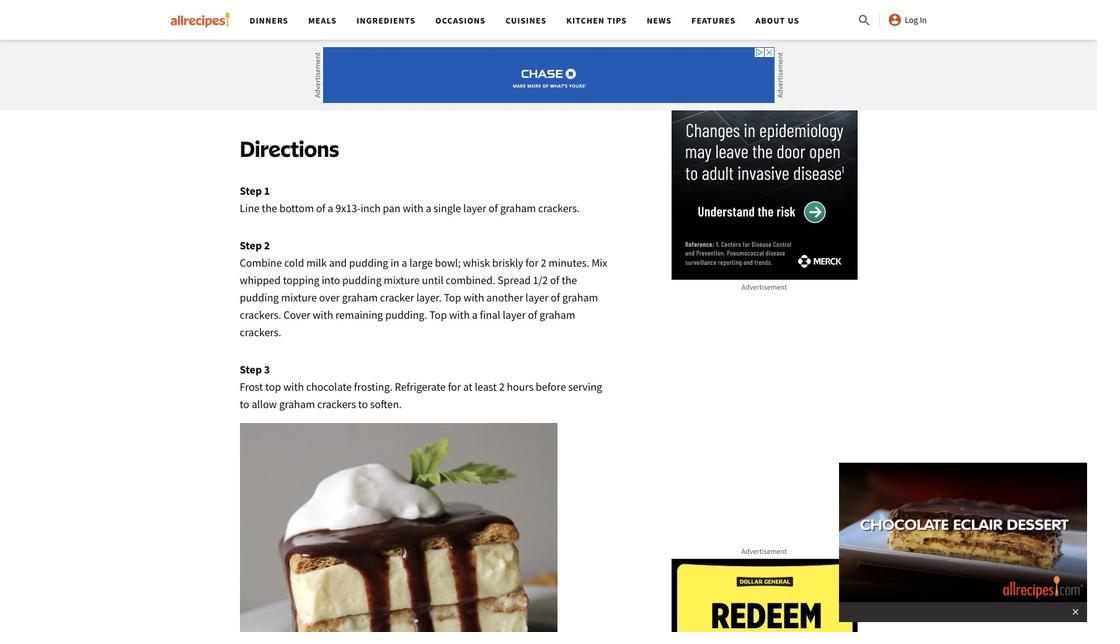 Task type: describe. For each thing, give the bounding box(es) containing it.
before
[[536, 380, 566, 394]]

0 vertical spatial layer
[[464, 201, 487, 215]]

graham inside frost top with chocolate frosting. refrigerate for at least 2 hours before serving to allow graham crackers to soften.
[[279, 397, 315, 411]]

bowl;
[[435, 256, 461, 270]]

least
[[475, 380, 497, 394]]

ralphs logo image
[[517, 20, 570, 39]]

about us
[[756, 15, 800, 26]]

single
[[434, 201, 461, 215]]

pan
[[383, 201, 401, 215]]

of down minutes.
[[551, 290, 560, 305]]

1 vertical spatial ounce)
[[272, 59, 305, 74]]

frosting
[[248, 77, 284, 91]]

with down combined.
[[464, 290, 485, 305]]

large
[[410, 256, 433, 270]]

(16
[[256, 59, 270, 74]]

add to
[[488, 25, 515, 35]]

for inside combine cold milk and pudding in a large bowl; whisk briskly for 2 minutes. mix whipped topping into pudding mixture until combined. spread 1/2 of the pudding mixture over graham cracker layer. top with another layer of graham crackers. cover with remaining pudding. top with a final layer of graham crackers.
[[526, 256, 539, 270]]

chocolate inside prepared chocolate frosting
[[393, 59, 438, 74]]

0 horizontal spatial mixture
[[281, 290, 317, 305]]

9x13-
[[336, 201, 361, 215]]

mix
[[592, 256, 608, 270]]

1 vertical spatial top
[[430, 308, 447, 322]]

for inside frost top with chocolate frosting. refrigerate for at least 2 hours before serving to allow graham crackers to soften.
[[448, 380, 461, 394]]

combined.
[[446, 273, 496, 287]]

into
[[322, 273, 340, 287]]

log in
[[906, 14, 928, 25]]

graham down the 1/2
[[540, 308, 576, 322]]

1 vertical spatial layer
[[526, 290, 549, 305]]

briskly
[[493, 256, 524, 270]]

add
[[488, 25, 504, 35]]

crackers
[[317, 397, 356, 411]]

1 horizontal spatial mixture
[[384, 273, 420, 287]]

side view of a no-bake dessert of graham cracker and custard layers, topped with chocolate sauce and whipped cream image
[[240, 423, 558, 632]]

about us link
[[756, 15, 800, 26]]

a left final
[[472, 308, 478, 322]]

topping
[[283, 273, 320, 287]]

about
[[756, 15, 786, 26]]

thawed
[[290, 32, 325, 46]]

of down the 1/2
[[528, 308, 538, 322]]

hours
[[507, 380, 534, 394]]

news
[[647, 15, 672, 26]]

with right pan
[[403, 201, 424, 215]]

of right the 1/2
[[551, 273, 560, 287]]

combine cold milk and pudding in a large bowl; whisk briskly for 2 minutes. mix whipped topping into pudding mixture until combined. spread 1/2 of the pudding mixture over graham cracker layer. top with another layer of graham crackers. cover with remaining pudding. top with a final layer of graham crackers.
[[240, 256, 608, 339]]

prepared
[[348, 59, 390, 74]]

refrigerate
[[395, 380, 446, 394]]

log
[[906, 14, 919, 25]]

meals link
[[309, 15, 337, 26]]

bottom
[[280, 201, 314, 215]]

in
[[921, 14, 928, 25]]

minutes.
[[549, 256, 590, 270]]

of right the bottom
[[316, 201, 326, 215]]

graham up briskly
[[501, 201, 536, 215]]

cracker
[[380, 290, 414, 305]]

a left 9x13-
[[328, 201, 334, 215]]

features
[[692, 15, 736, 26]]

of right single
[[489, 201, 498, 215]]

2 inside frost top with chocolate frosting. refrigerate for at least 2 hours before serving to allow graham crackers to soften.
[[499, 380, 505, 394]]

chocolate inside frost top with chocolate frosting. refrigerate for at least 2 hours before serving to allow graham crackers to soften.
[[306, 380, 352, 394]]

2 vertical spatial layer
[[503, 308, 526, 322]]

search image
[[858, 13, 873, 28]]

account image
[[888, 12, 903, 27]]

2 vertical spatial crackers.
[[240, 325, 281, 339]]

allow
[[252, 397, 277, 411]]

prepared chocolate frosting
[[248, 59, 438, 91]]

soften.
[[370, 397, 402, 411]]

1 (8 ounce) container
[[248, 15, 346, 29]]

0 vertical spatial crackers.
[[539, 201, 580, 215]]

1 vertical spatial pudding
[[343, 273, 382, 287]]

serving
[[569, 380, 603, 394]]

spread
[[498, 273, 531, 287]]

home image
[[170, 12, 230, 27]]



Task type: locate. For each thing, give the bounding box(es) containing it.
pudding down and
[[343, 273, 382, 287]]

until
[[422, 273, 444, 287]]

the inside combine cold milk and pudding in a large bowl; whisk briskly for 2 minutes. mix whipped topping into pudding mixture until combined. spread 1/2 of the pudding mixture over graham cracker layer. top with another layer of graham crackers. cover with remaining pudding. top with a final layer of graham crackers.
[[562, 273, 578, 287]]

topping,
[[248, 32, 287, 46]]

0 horizontal spatial the
[[262, 201, 277, 215]]

graham up remaining at the left
[[342, 290, 378, 305]]

cold
[[284, 256, 304, 270]]

with inside frost top with chocolate frosting. refrigerate for at least 2 hours before serving to allow graham crackers to soften.
[[284, 380, 304, 394]]

0 vertical spatial mixture
[[384, 273, 420, 287]]

the
[[262, 201, 277, 215], [562, 273, 578, 287]]

chocolate
[[393, 59, 438, 74], [306, 380, 352, 394]]

features link
[[692, 15, 736, 26]]

kitchen tips
[[567, 15, 627, 26]]

chocolate right prepared
[[393, 59, 438, 74]]

kitchen tips link
[[567, 15, 627, 26]]

1 vertical spatial for
[[448, 380, 461, 394]]

inch
[[361, 201, 381, 215]]

dinners
[[250, 15, 289, 26]]

crackers. up minutes.
[[539, 201, 580, 215]]

line
[[240, 201, 260, 215]]

0 vertical spatial for
[[526, 256, 539, 270]]

for left at at left
[[448, 380, 461, 394]]

top
[[265, 380, 281, 394]]

cuisines link
[[506, 15, 547, 26]]

a right "in"
[[402, 256, 408, 270]]

pudding.
[[386, 308, 428, 322]]

dinners link
[[250, 15, 289, 26]]

0 vertical spatial ounce)
[[267, 15, 299, 29]]

in
[[391, 256, 400, 270]]

for up the 1/2
[[526, 256, 539, 270]]

to down frost
[[240, 397, 250, 411]]

pudding left "in"
[[349, 256, 389, 270]]

ingredients link
[[357, 15, 416, 26]]

mixture
[[384, 273, 420, 287], [281, 290, 317, 305]]

2 inside combine cold milk and pudding in a large bowl; whisk briskly for 2 minutes. mix whipped topping into pudding mixture until combined. spread 1/2 of the pudding mixture over graham cracker layer. top with another layer of graham crackers. cover with remaining pudding. top with a final layer of graham crackers.
[[541, 256, 547, 270]]

whisk
[[463, 256, 490, 270]]

ingredients
[[357, 15, 416, 26]]

tips
[[608, 15, 627, 26]]

layer
[[464, 201, 487, 215], [526, 290, 549, 305], [503, 308, 526, 322]]

crackers. up frost
[[240, 325, 281, 339]]

milk
[[307, 256, 327, 270]]

0 horizontal spatial for
[[448, 380, 461, 394]]

2 right least
[[499, 380, 505, 394]]

package
[[307, 59, 346, 74]]

graham
[[501, 201, 536, 215], [342, 290, 378, 305], [563, 290, 599, 305], [540, 308, 576, 322], [279, 397, 315, 411]]

1 horizontal spatial for
[[526, 256, 539, 270]]

for
[[526, 256, 539, 270], [448, 380, 461, 394]]

layer.
[[417, 290, 442, 305]]

2 vertical spatial pudding
[[240, 290, 279, 305]]

frost
[[240, 380, 263, 394]]

1 vertical spatial the
[[562, 273, 578, 287]]

remaining
[[336, 308, 383, 322]]

0 horizontal spatial 2
[[499, 380, 505, 394]]

1 vertical spatial chocolate
[[306, 380, 352, 394]]

the down minutes.
[[562, 273, 578, 287]]

1 horizontal spatial 2
[[541, 256, 547, 270]]

cart
[[572, 25, 588, 35]]

whipped down combine
[[240, 273, 281, 287]]

2 up the 1/2
[[541, 256, 547, 270]]

0 vertical spatial chocolate
[[393, 59, 438, 74]]

with down over at the top left of page
[[313, 308, 334, 322]]

ounce)
[[267, 15, 299, 29], [272, 59, 305, 74]]

directions
[[240, 135, 339, 162]]

mixture up cover
[[281, 290, 317, 305]]

the right line on the top of page
[[262, 201, 277, 215]]

us
[[788, 15, 800, 26]]

a
[[328, 201, 334, 215], [426, 201, 432, 215], [402, 256, 408, 270], [472, 308, 478, 322]]

occasions
[[436, 15, 486, 26]]

meals
[[309, 15, 337, 26]]

1 horizontal spatial to
[[358, 397, 368, 411]]

to
[[507, 25, 515, 35], [240, 397, 250, 411], [358, 397, 368, 411]]

news link
[[647, 15, 672, 26]]

final
[[480, 308, 501, 322]]

line the bottom of a 9x13-inch pan with a single layer of graham crackers.
[[240, 201, 580, 215]]

with right top
[[284, 380, 304, 394]]

log in link
[[888, 12, 928, 27]]

(8
[[256, 15, 265, 29]]

combine
[[240, 256, 282, 270]]

top
[[444, 290, 462, 305], [430, 308, 447, 322]]

whipped
[[379, 15, 420, 29], [240, 273, 281, 287]]

with left final
[[449, 308, 470, 322]]

layer down the 1/2
[[526, 290, 549, 305]]

advertisement region
[[672, 0, 858, 280], [323, 47, 775, 103], [672, 559, 858, 632]]

0 horizontal spatial to
[[240, 397, 250, 411]]

1 vertical spatial mixture
[[281, 290, 317, 305]]

1
[[248, 15, 254, 29]]

cuisines
[[506, 15, 547, 26]]

layer right single
[[464, 201, 487, 215]]

a left single
[[426, 201, 432, 215]]

graham down minutes.
[[563, 290, 599, 305]]

occasions link
[[436, 15, 486, 26]]

and
[[329, 256, 347, 270]]

0 vertical spatial the
[[262, 201, 277, 215]]

ounce) right (16
[[272, 59, 305, 74]]

another
[[487, 290, 524, 305]]

with
[[403, 201, 424, 215], [464, 290, 485, 305], [313, 308, 334, 322], [449, 308, 470, 322], [284, 380, 304, 394]]

frost top with chocolate frosting. refrigerate for at least 2 hours before serving to allow graham crackers to soften.
[[240, 380, 603, 411]]

2 horizontal spatial to
[[507, 25, 515, 35]]

1 horizontal spatial whipped
[[379, 15, 420, 29]]

mixture up cracker on the top of page
[[384, 273, 420, 287]]

pudding down combine
[[240, 290, 279, 305]]

cover
[[284, 308, 311, 322]]

ounce) right (8
[[267, 15, 299, 29]]

frozen
[[348, 15, 377, 29]]

1 vertical spatial crackers.
[[240, 308, 281, 322]]

1/2
[[533, 273, 548, 287]]

0 horizontal spatial whipped
[[240, 273, 281, 287]]

whipped right frozen
[[379, 15, 420, 29]]

kitchen
[[567, 15, 605, 26]]

to down frosting.
[[358, 397, 368, 411]]

top right layer.
[[444, 290, 462, 305]]

1 vertical spatial 2
[[499, 380, 505, 394]]

of
[[316, 201, 326, 215], [489, 201, 498, 215], [551, 273, 560, 287], [551, 290, 560, 305], [528, 308, 538, 322]]

0 vertical spatial whipped
[[379, 15, 420, 29]]

chocolate up the crackers
[[306, 380, 352, 394]]

graham down top
[[279, 397, 315, 411]]

1 vertical spatial whipped
[[240, 273, 281, 287]]

1 horizontal spatial the
[[562, 273, 578, 287]]

frozen whipped topping, thawed
[[248, 15, 420, 46]]

0 horizontal spatial chocolate
[[306, 380, 352, 394]]

whipped inside frozen whipped topping, thawed
[[379, 15, 420, 29]]

top down layer.
[[430, 308, 447, 322]]

layer down another
[[503, 308, 526, 322]]

(16 ounce) package
[[256, 59, 346, 74]]

crackers.
[[539, 201, 580, 215], [240, 308, 281, 322], [240, 325, 281, 339]]

1 horizontal spatial chocolate
[[393, 59, 438, 74]]

0 vertical spatial top
[[444, 290, 462, 305]]

container
[[301, 15, 346, 29]]

navigation
[[240, 0, 858, 40]]

crackers. left cover
[[240, 308, 281, 322]]

0 vertical spatial pudding
[[349, 256, 389, 270]]

to right add
[[507, 25, 515, 35]]

whipped inside combine cold milk and pudding in a large bowl; whisk briskly for 2 minutes. mix whipped topping into pudding mixture until combined. spread 1/2 of the pudding mixture over graham cracker layer. top with another layer of graham crackers. cover with remaining pudding. top with a final layer of graham crackers.
[[240, 273, 281, 287]]

over
[[319, 290, 340, 305]]

navigation containing dinners
[[240, 0, 858, 40]]

at
[[464, 380, 473, 394]]

0 vertical spatial 2
[[541, 256, 547, 270]]

frosting.
[[354, 380, 393, 394]]



Task type: vqa. For each thing, say whether or not it's contained in the screenshot.
ALLOW
yes



